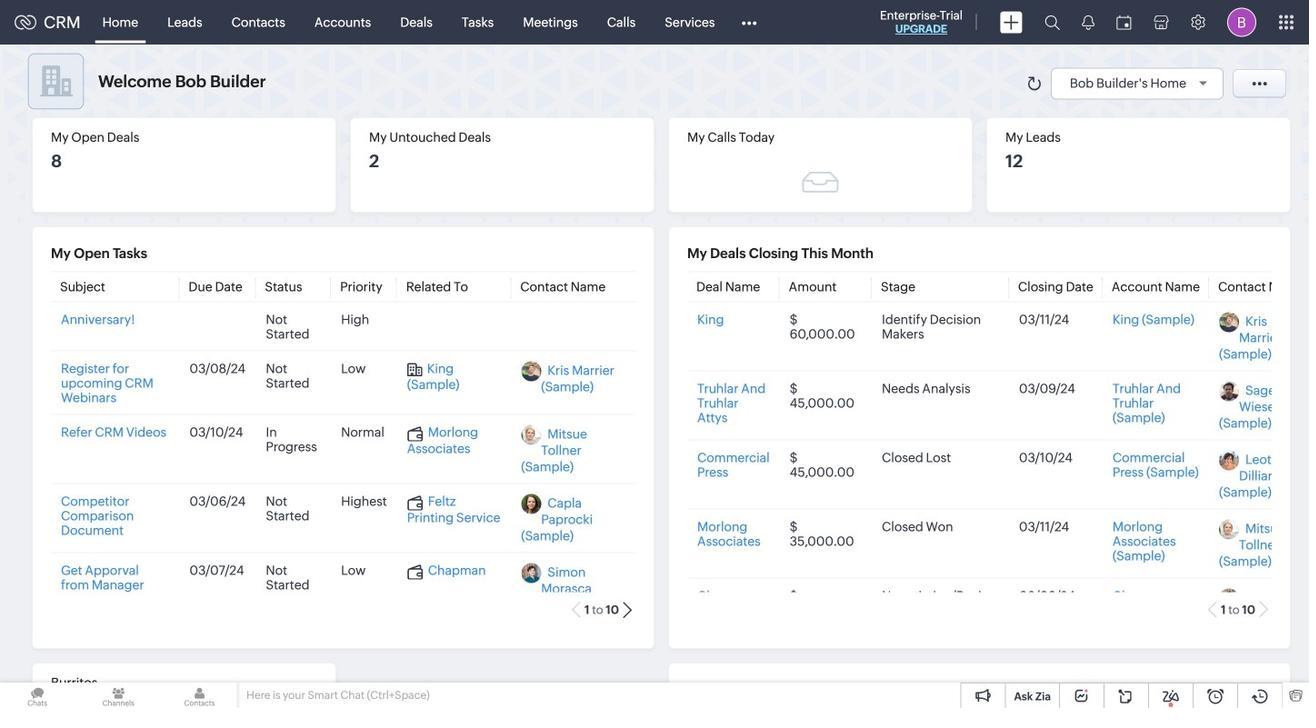 Task type: describe. For each thing, give the bounding box(es) containing it.
signals image
[[1082, 15, 1095, 30]]

profile element
[[1216, 0, 1267, 44]]

create menu image
[[1000, 11, 1023, 33]]

search image
[[1045, 15, 1060, 30]]

contacts image
[[162, 683, 237, 708]]

channels image
[[81, 683, 156, 708]]

chats image
[[0, 683, 75, 708]]



Task type: locate. For each thing, give the bounding box(es) containing it.
calendar image
[[1116, 15, 1132, 30]]

Other Modules field
[[730, 8, 769, 37]]

search element
[[1034, 0, 1071, 45]]

signals element
[[1071, 0, 1106, 45]]

profile image
[[1227, 8, 1256, 37]]

logo image
[[15, 15, 36, 30]]

create menu element
[[989, 0, 1034, 44]]



Task type: vqa. For each thing, say whether or not it's contained in the screenshot.
Portal Name text field
no



